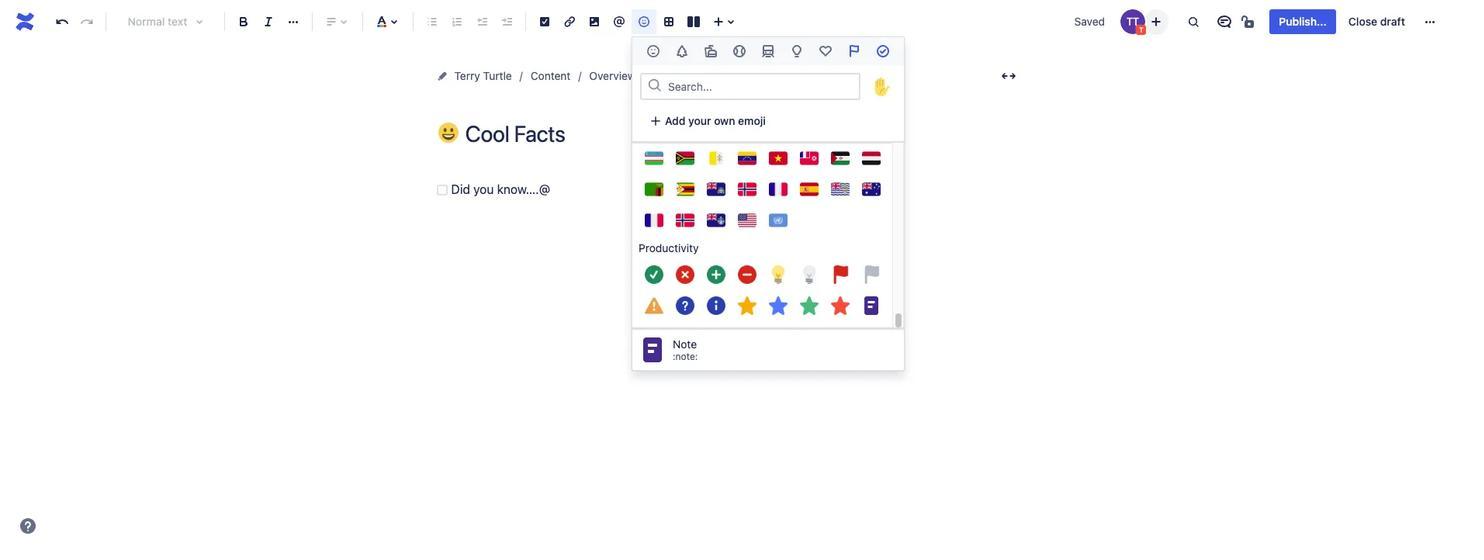 Task type: describe. For each thing, give the bounding box(es) containing it.
italic ⌘i image
[[259, 12, 278, 31]]

link image
[[560, 12, 579, 31]]

:flag_va: image
[[707, 149, 726, 168]]

layouts image
[[685, 12, 703, 31]]

no restrictions image
[[1241, 12, 1259, 31]]

terry turtle link
[[454, 67, 512, 85]]

row inside emojis actions and list panel tab panel
[[633, 113, 893, 144]]

confluence image
[[12, 9, 37, 34]]

:flag_ac: image
[[707, 180, 726, 199]]

own
[[714, 114, 735, 127]]

overview link
[[589, 67, 636, 85]]

Main content area, start typing to enter text. text field
[[433, 179, 1023, 201]]

content
[[531, 69, 571, 82]]

find and replace image
[[1185, 12, 1203, 31]]

emoji
[[738, 114, 766, 127]]

food & drink image
[[701, 42, 720, 61]]

add header image button
[[541, 94, 669, 113]]

emoji picker dialog
[[632, 0, 905, 371]]

confluence image
[[12, 9, 37, 34]]

know….@
[[497, 182, 550, 196]]

:warning: image
[[645, 296, 664, 315]]

:plus: image
[[707, 265, 726, 284]]

add your own emoji button
[[640, 109, 775, 134]]

:flag_ye: image
[[862, 149, 881, 168]]

:check_mark: image
[[645, 265, 664, 284]]

objects image
[[788, 42, 807, 61]]

add your own emoji
[[665, 114, 766, 127]]

note :note:
[[673, 338, 698, 362]]

:flag_zw: image
[[676, 180, 695, 199]]

:info: image
[[707, 296, 726, 315]]

:flag_um: image
[[738, 211, 757, 230]]

close
[[1349, 15, 1378, 28]]

:flag_uz: image
[[645, 149, 664, 168]]

move this page image
[[436, 70, 448, 82]]

:cross_mark: image
[[676, 265, 695, 284]]

content link
[[531, 67, 571, 85]]

publish...
[[1279, 15, 1327, 28]]

:note:
[[673, 351, 698, 362]]

productivity image
[[874, 42, 893, 61]]

:flag_ve: image
[[738, 149, 757, 168]]

:flag_wf: image
[[800, 149, 819, 168]]

saved
[[1075, 15, 1105, 28]]

more formatting image
[[284, 12, 303, 31]]

overview
[[589, 69, 636, 82]]

redo ⌘⇧z image
[[78, 12, 96, 31]]

make page full-width image
[[999, 67, 1018, 85]]

:minus: image
[[738, 265, 757, 284]]

:flag_mf: image
[[645, 211, 664, 230]]

:flag_sj: image
[[676, 211, 695, 230]]

numbered list ⌘⇧7 image
[[448, 12, 466, 31]]

more image
[[1421, 12, 1440, 31]]

add image, video, or file image
[[585, 12, 604, 31]]

comment icon image
[[1216, 12, 1234, 31]]

:flag_dg: image
[[831, 180, 850, 199]]

choose an emoji category tab list
[[633, 37, 904, 65]]

:flag_on: image
[[831, 265, 850, 284]]

:flag_vn: image
[[769, 149, 788, 168]]

:flag_bv: image
[[738, 180, 757, 199]]

draft
[[1381, 15, 1406, 28]]

:united_nations: image
[[769, 211, 788, 230]]

:flag_hm: image
[[862, 180, 881, 199]]

:green_star: image
[[800, 296, 819, 315]]



Task type: vqa. For each thing, say whether or not it's contained in the screenshot.
THE :UNITED_NATIONS: image
yes



Task type: locate. For each thing, give the bounding box(es) containing it.
:flag_ea: image
[[800, 180, 819, 199]]

indent tab image
[[498, 12, 516, 31]]

add inside emojis actions and list panel tab panel
[[665, 114, 686, 127]]

turtle
[[483, 69, 512, 82]]

Give this page a title text field
[[465, 121, 1023, 147]]

:raised_hand: image
[[869, 73, 896, 101], [873, 77, 892, 96]]

undo ⌘z image
[[53, 12, 71, 31]]

invite to edit image
[[1147, 12, 1166, 31]]

people image
[[644, 42, 662, 61]]

:flag_ta: image
[[707, 211, 726, 230]]

Emoji name field
[[664, 75, 859, 97]]

add left header
[[566, 96, 587, 110]]

terry turtle image
[[1121, 9, 1146, 34]]

close draft button
[[1340, 9, 1415, 34]]

:yellow_star: image
[[738, 296, 757, 315]]

add header image
[[566, 96, 659, 110]]

:note: image
[[862, 296, 881, 315], [640, 338, 665, 362], [640, 338, 665, 362]]

emojis actions and list panel tab panel
[[633, 0, 904, 328]]

nature image
[[673, 42, 691, 61]]

:light_bulb_on: image
[[769, 265, 788, 284]]

1 horizontal spatial add
[[665, 114, 686, 127]]

1 vertical spatial add
[[665, 114, 686, 127]]

activity image
[[730, 42, 749, 61]]

add left your
[[665, 114, 686, 127]]

0 vertical spatial add
[[566, 96, 587, 110]]

:question_mark: image
[[676, 296, 695, 315]]

help image
[[19, 517, 37, 536]]

header
[[590, 96, 625, 110]]

0 horizontal spatial add
[[566, 96, 587, 110]]

row
[[633, 113, 893, 144]]

:flag_off: image
[[862, 265, 881, 284]]

image
[[628, 96, 659, 110]]

bullet list ⌘⇧8 image
[[423, 12, 442, 31]]

you
[[474, 182, 494, 196]]

bold ⌘b image
[[234, 12, 253, 31]]

table image
[[660, 12, 678, 31]]

action item image
[[536, 12, 554, 31]]

mention image
[[610, 12, 629, 31]]

:flag_zm: image
[[645, 180, 664, 199]]

:light_bulb_off: image
[[800, 265, 819, 284]]

publish... button
[[1270, 9, 1336, 34]]

:red_star: image
[[831, 296, 850, 315]]

note
[[673, 338, 697, 351]]

:blue_star: image
[[769, 296, 788, 315]]

flags image
[[845, 42, 864, 61]]

did you know….@
[[451, 182, 550, 196]]

:flag_cp: image
[[769, 180, 788, 199]]

emoji image
[[635, 12, 654, 31]]

terry
[[454, 69, 480, 82]]

did
[[451, 182, 470, 196]]

:flag_vu: image
[[676, 149, 695, 168]]

your
[[689, 114, 711, 127]]

close draft
[[1349, 15, 1406, 28]]

terry turtle
[[454, 69, 512, 82]]

:flag_eh: image
[[831, 149, 850, 168]]

add for add header image
[[566, 96, 587, 110]]

symbols image
[[817, 42, 835, 61]]

travel & places image
[[759, 42, 778, 61]]

add for add your own emoji
[[665, 114, 686, 127]]

productivity
[[639, 241, 699, 255]]

:grinning: image
[[438, 123, 458, 143], [438, 123, 458, 143]]

outdent ⇧tab image
[[473, 12, 491, 31]]

add
[[566, 96, 587, 110], [665, 114, 686, 127]]



